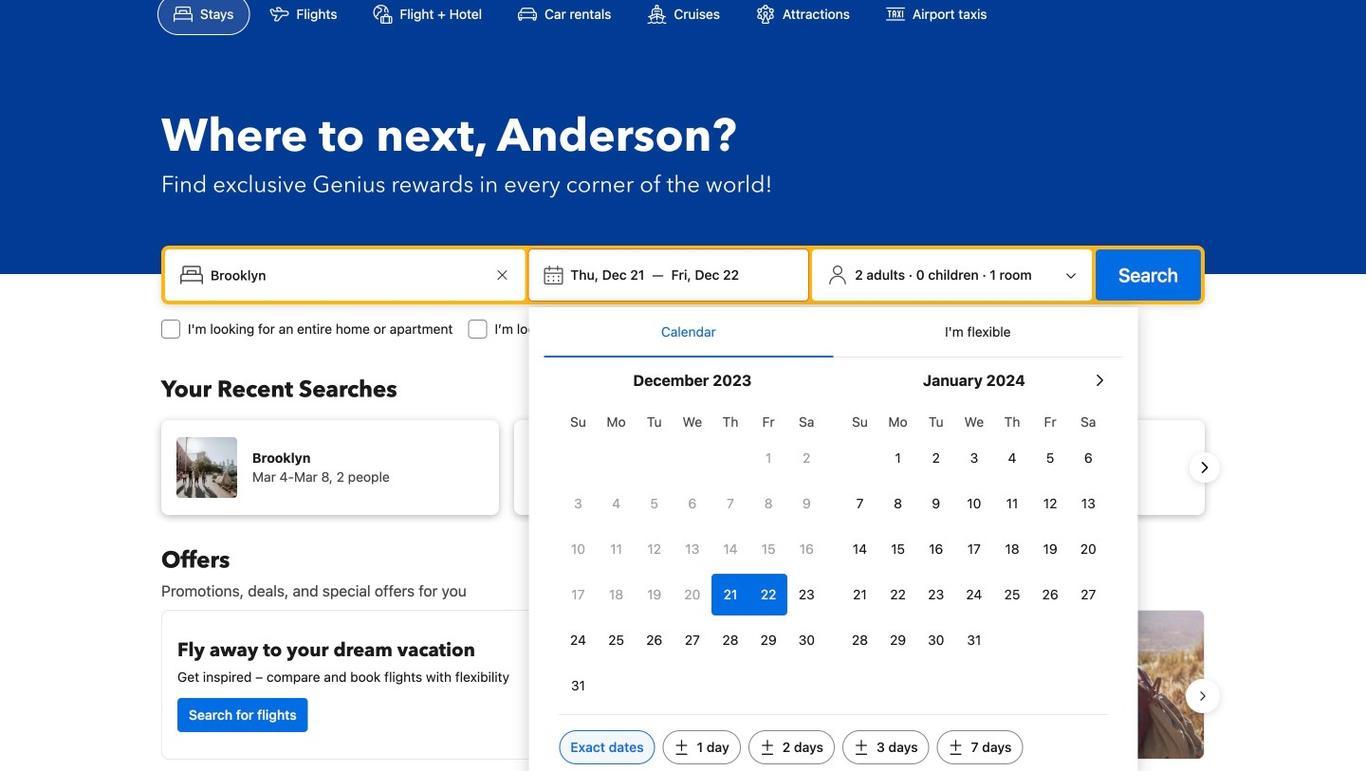 Task type: vqa. For each thing, say whether or not it's contained in the screenshot.
25 December 2023 checkbox
yes



Task type: locate. For each thing, give the bounding box(es) containing it.
22 December 2023 checkbox
[[750, 574, 788, 616]]

22 January 2024 checkbox
[[879, 574, 917, 616]]

21 December 2023 checkbox
[[712, 574, 750, 616]]

cell
[[712, 570, 750, 616], [750, 570, 788, 616]]

17 December 2023 checkbox
[[559, 574, 597, 616]]

1 vertical spatial region
[[146, 603, 1221, 772]]

12 December 2023 checkbox
[[636, 529, 674, 570]]

16 January 2024 checkbox
[[917, 529, 956, 570]]

13 December 2023 checkbox
[[674, 529, 712, 570]]

21 January 2024 checkbox
[[841, 574, 879, 616]]

17 January 2024 checkbox
[[956, 529, 994, 570]]

8 December 2023 checkbox
[[750, 483, 788, 525]]

2 region from the top
[[146, 603, 1221, 772]]

15 January 2024 checkbox
[[879, 529, 917, 570]]

27 January 2024 checkbox
[[1070, 574, 1108, 616]]

25 December 2023 checkbox
[[597, 620, 636, 662]]

18 December 2023 checkbox
[[597, 574, 636, 616]]

16 December 2023 checkbox
[[788, 529, 826, 570]]

4 December 2023 checkbox
[[597, 483, 636, 525]]

2 cell from the left
[[750, 570, 788, 616]]

12 January 2024 checkbox
[[1032, 483, 1070, 525]]

region
[[146, 413, 1221, 523], [146, 603, 1221, 772]]

10 January 2024 checkbox
[[956, 483, 994, 525]]

29 January 2024 checkbox
[[879, 620, 917, 662]]

26 December 2023 checkbox
[[636, 620, 674, 662]]

grid
[[559, 403, 826, 707], [841, 403, 1108, 662]]

Where are you going? field
[[203, 258, 491, 292]]

20 December 2023 checkbox
[[674, 574, 712, 616]]

1 December 2023 checkbox
[[750, 438, 788, 479]]

24 January 2024 checkbox
[[956, 574, 994, 616]]

13 January 2024 checkbox
[[1070, 483, 1108, 525]]

0 horizontal spatial grid
[[559, 403, 826, 707]]

6 January 2024 checkbox
[[1070, 438, 1108, 479]]

11 January 2024 checkbox
[[994, 483, 1032, 525]]

30 December 2023 checkbox
[[788, 620, 826, 662]]

1 horizontal spatial grid
[[841, 403, 1108, 662]]

tab list
[[544, 308, 1123, 359]]

1 January 2024 checkbox
[[879, 438, 917, 479]]

cell up 28 december 2023 checkbox
[[712, 570, 750, 616]]

30 January 2024 checkbox
[[917, 620, 956, 662]]

31 January 2024 checkbox
[[956, 620, 994, 662]]

11 December 2023 checkbox
[[597, 529, 636, 570]]

3 December 2023 checkbox
[[559, 483, 597, 525]]

0 vertical spatial region
[[146, 413, 1221, 523]]

15 December 2023 checkbox
[[750, 529, 788, 570]]

cell up 29 december 2023 checkbox
[[750, 570, 788, 616]]

3 January 2024 checkbox
[[956, 438, 994, 479]]



Task type: describe. For each thing, give the bounding box(es) containing it.
20 January 2024 checkbox
[[1070, 529, 1108, 570]]

25 January 2024 checkbox
[[994, 574, 1032, 616]]

18 January 2024 checkbox
[[994, 529, 1032, 570]]

19 January 2024 checkbox
[[1032, 529, 1070, 570]]

28 January 2024 checkbox
[[841, 620, 879, 662]]

1 cell from the left
[[712, 570, 750, 616]]

9 January 2024 checkbox
[[917, 483, 956, 525]]

14 December 2023 checkbox
[[712, 529, 750, 570]]

5 January 2024 checkbox
[[1032, 438, 1070, 479]]

27 December 2023 checkbox
[[674, 620, 712, 662]]

31 December 2023 checkbox
[[559, 665, 597, 707]]

2 December 2023 checkbox
[[788, 438, 826, 479]]

4 January 2024 checkbox
[[994, 438, 1032, 479]]

7 January 2024 checkbox
[[841, 483, 879, 525]]

10 December 2023 checkbox
[[559, 529, 597, 570]]

24 December 2023 checkbox
[[559, 620, 597, 662]]

group of friends hiking in the mountains on a sunny day image
[[692, 611, 1204, 759]]

next image
[[1194, 457, 1217, 479]]

8 January 2024 checkbox
[[879, 483, 917, 525]]

9 December 2023 checkbox
[[788, 483, 826, 525]]

23 January 2024 checkbox
[[917, 574, 956, 616]]

1 grid from the left
[[559, 403, 826, 707]]

14 January 2024 checkbox
[[841, 529, 879, 570]]

1 region from the top
[[146, 413, 1221, 523]]

19 December 2023 checkbox
[[636, 574, 674, 616]]

29 December 2023 checkbox
[[750, 620, 788, 662]]

2 grid from the left
[[841, 403, 1108, 662]]

fly away to your dream vacation image
[[542, 626, 660, 744]]

7 December 2023 checkbox
[[712, 483, 750, 525]]

6 December 2023 checkbox
[[674, 483, 712, 525]]

5 December 2023 checkbox
[[636, 483, 674, 525]]

26 January 2024 checkbox
[[1032, 574, 1070, 616]]

28 December 2023 checkbox
[[712, 620, 750, 662]]

2 January 2024 checkbox
[[917, 438, 956, 479]]

23 December 2023 checkbox
[[788, 574, 826, 616]]



